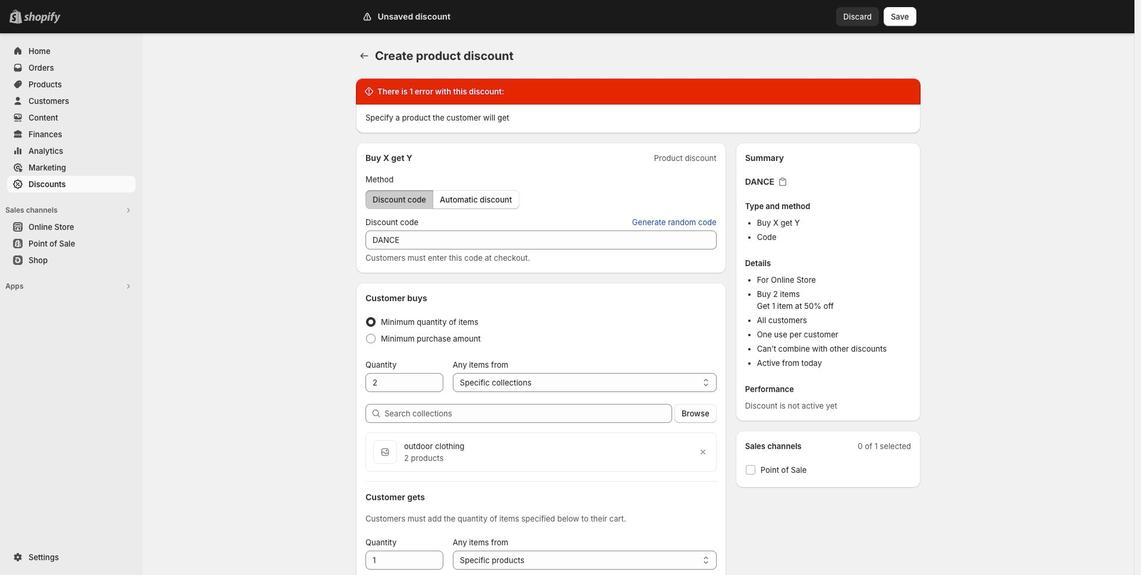 Task type: locate. For each thing, give the bounding box(es) containing it.
None text field
[[366, 231, 717, 250]]

Search collections text field
[[385, 404, 672, 423]]

None text field
[[366, 373, 443, 392], [366, 551, 443, 570], [366, 373, 443, 392], [366, 551, 443, 570]]

shopify image
[[24, 12, 61, 24]]



Task type: vqa. For each thing, say whether or not it's contained in the screenshot.
Shopify image
yes



